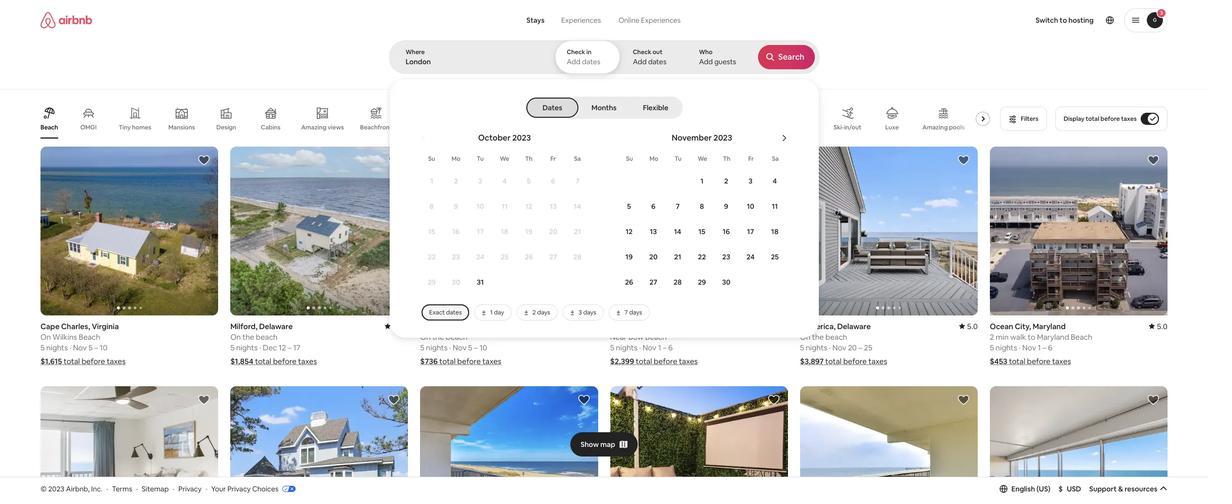 Task type: describe. For each thing, give the bounding box(es) containing it.
calendar application
[[401, 122, 1198, 321]]

1 30 button from the left
[[444, 270, 468, 295]]

1 18 from the left
[[501, 227, 508, 236]]

2 9 button from the left
[[714, 194, 738, 219]]

chincoteague,
[[610, 322, 663, 331]]

· inside frederica, delaware on the beach 5 nights · nov 20 – 25 $3,897 total before taxes
[[829, 343, 831, 353]]

november 2023
[[672, 133, 732, 143]]

1 su from the left
[[428, 155, 435, 163]]

19 for bottommost 19 button
[[626, 253, 633, 262]]

2 25 button from the left
[[763, 245, 787, 269]]

exact dates
[[429, 309, 462, 317]]

3 button for november 2023
[[738, 169, 763, 193]]

wilkins
[[53, 332, 77, 342]]

add for check in add dates
[[567, 57, 581, 66]]

design
[[216, 124, 236, 132]]

omg!
[[80, 124, 97, 132]]

taxes inside the ocean city, maryland 2 min walk to maryland beach 5 nights · nov 1 – 6 $453 total before taxes
[[1052, 357, 1071, 366]]

7 days
[[625, 309, 642, 317]]

2 29 button from the left
[[690, 270, 714, 295]]

0 horizontal spatial 28 button
[[565, 245, 590, 269]]

beachfront
[[360, 124, 392, 132]]

luxe
[[885, 124, 899, 132]]

your privacy choices link
[[211, 485, 296, 495]]

· left your
[[206, 485, 207, 494]]

beach for milford,
[[256, 332, 278, 342]]

2 button for october 2023
[[444, 169, 468, 193]]

– inside ocean city, maryland on the beach 5 nights · nov 5 – 10 $736 total before taxes
[[474, 343, 478, 353]]

months button
[[580, 99, 629, 117]]

· right inc.
[[106, 485, 108, 494]]

hosting
[[1069, 16, 1094, 25]]

the for frederica,
[[812, 332, 824, 342]]

pools
[[949, 124, 965, 132]]

2 18 from the left
[[771, 227, 779, 236]]

31
[[477, 278, 484, 287]]

add inside who add guests
[[699, 57, 713, 66]]

28 for the rightmost 28 button
[[674, 278, 682, 287]]

total inside 'milford, delaware on the beach 5 nights · dec 12 – 17 $1,854 total before taxes'
[[255, 357, 271, 366]]

airbnb,
[[66, 485, 90, 494]]

$453
[[990, 357, 1008, 366]]

check out add dates
[[633, 48, 667, 66]]

usd
[[1067, 485, 1081, 494]]

before inside frederica, delaware on the beach 5 nights · nov 20 – 25 $3,897 total before taxes
[[843, 357, 867, 366]]

21 for right 21 button
[[674, 253, 681, 262]]

your
[[211, 485, 226, 494]]

before inside 'milford, delaware on the beach 5 nights · dec 12 – 17 $1,854 total before taxes'
[[273, 357, 297, 366]]

$2,399
[[610, 357, 634, 366]]

tiny homes
[[119, 124, 151, 132]]

2 we from the left
[[698, 155, 707, 163]]

2 sa from the left
[[772, 155, 779, 163]]

who
[[699, 48, 713, 56]]

2 8 button from the left
[[690, 194, 714, 219]]

4.87
[[583, 322, 598, 331]]

– inside "cape charles, virginia on wilkins beach 5 nights · nov 5 – 10 $1,615 total before taxes"
[[94, 343, 98, 353]]

frederica,
[[800, 322, 836, 331]]

1 29 button from the left
[[420, 270, 444, 295]]

1 vertical spatial 26
[[625, 278, 633, 287]]

$736
[[420, 357, 438, 366]]

1 horizontal spatial 20 button
[[641, 245, 666, 269]]

0 vertical spatial 26
[[525, 253, 533, 262]]

add to wishlist: chincoteague, virginia image
[[388, 394, 400, 406]]

views
[[328, 123, 344, 131]]

1 10 button from the left
[[468, 194, 492, 219]]

show
[[581, 440, 599, 449]]

nov inside chincoteague, virginia near bow beach 5 nights · nov 1 – 6 $2,399 total before taxes
[[643, 343, 656, 353]]

0 horizontal spatial 21 button
[[565, 220, 590, 244]]

1 horizontal spatial 14 button
[[666, 220, 690, 244]]

ocean for min
[[990, 322, 1013, 331]]

2 15 from the left
[[699, 227, 706, 236]]

2 24 button from the left
[[738, 245, 763, 269]]

$1,615
[[40, 357, 62, 366]]

chincoteague, virginia near bow beach 5 nights · nov 1 – 6 $2,399 total before taxes
[[610, 322, 698, 366]]

5 inside frederica, delaware on the beach 5 nights · nov 20 – 25 $3,897 total before taxes
[[800, 343, 804, 353]]

amazing pools
[[923, 124, 965, 132]]

20 inside frederica, delaware on the beach 5 nights · nov 20 – 25 $3,897 total before taxes
[[848, 343, 857, 353]]

city, for beach
[[445, 322, 461, 331]]

add to wishlist: chincoteague, virginia image
[[768, 154, 780, 167]]

online
[[619, 16, 640, 25]]

ski-in/out
[[834, 124, 862, 132]]

total inside chincoteague, virginia near bow beach 5 nights · nov 1 – 6 $2,399 total before taxes
[[636, 357, 652, 366]]

bow
[[628, 332, 644, 342]]

on inside frederica, delaware on the beach 5 nights · nov 20 – 25 $3,897 total before taxes
[[800, 332, 810, 342]]

amazing views
[[301, 123, 344, 131]]

1 11 button from the left
[[492, 194, 517, 219]]

charles,
[[61, 322, 90, 331]]

stays
[[527, 16, 545, 25]]

0 horizontal spatial dates
[[446, 309, 462, 317]]

2023 for november
[[714, 133, 732, 143]]

7 for bottom 7 button
[[676, 202, 680, 211]]

mansions
[[168, 124, 195, 132]]

1 vertical spatial 5 button
[[617, 194, 641, 219]]

nights inside "cape charles, virginia on wilkins beach 5 nights · nov 5 – 10 $1,615 total before taxes"
[[46, 343, 68, 353]]

16 for 1st 16 "button" from left
[[452, 227, 460, 236]]

2 23 button from the left
[[714, 245, 738, 269]]

milford, delaware on the beach 5 nights · dec 12 – 17 $1,854 total before taxes
[[230, 322, 317, 366]]

1 tu from the left
[[477, 155, 484, 163]]

0 horizontal spatial 13 button
[[541, 194, 565, 219]]

5 inside the ocean city, maryland 2 min walk to maryland beach 5 nights · nov 1 – 6 $453 total before taxes
[[990, 343, 994, 353]]

1 vertical spatial 27 button
[[641, 270, 666, 295]]

© 2023 airbnb, inc. ·
[[40, 485, 108, 494]]

0 horizontal spatial 12 button
[[517, 194, 541, 219]]

november
[[672, 133, 712, 143]]

1 inside chincoteague, virginia near bow beach 5 nights · nov 1 – 6 $2,399 total before taxes
[[658, 343, 661, 353]]

0 horizontal spatial 20 button
[[541, 220, 565, 244]]

support & resources button
[[1089, 485, 1168, 494]]

add to wishlist: milford, delaware image
[[388, 154, 400, 167]]

amazing for amazing views
[[301, 123, 326, 131]]

flexible button
[[631, 99, 681, 117]]

sitemap
[[142, 485, 169, 494]]

1 day
[[490, 309, 504, 317]]

1 privacy from the left
[[178, 485, 202, 494]]

1 29 from the left
[[428, 278, 436, 287]]

2 mo from the left
[[650, 155, 658, 163]]

12 for right 12 button
[[626, 227, 633, 236]]

5.0 out of 5 average rating image
[[959, 322, 978, 331]]

1 8 button from the left
[[420, 194, 444, 219]]

1 horizontal spatial 26 button
[[617, 270, 641, 295]]

online experiences
[[619, 16, 681, 25]]

1 horizontal spatial add to wishlist: ocean city, maryland image
[[958, 394, 970, 406]]

switch to hosting link
[[1030, 10, 1100, 31]]

1 23 button from the left
[[444, 245, 468, 269]]

in/out
[[844, 124, 862, 132]]

0 vertical spatial 14
[[574, 202, 581, 211]]

5.0 for frederica, delaware on the beach 5 nights · nov 20 – 25 $3,897 total before taxes
[[967, 322, 978, 331]]

online experiences link
[[610, 10, 690, 30]]

4.85 out of 5 average rating image
[[385, 322, 408, 331]]

guests
[[714, 57, 736, 66]]

1 horizontal spatial 25
[[771, 253, 779, 262]]

2 10 button from the left
[[738, 194, 763, 219]]

cape
[[40, 322, 60, 331]]

tab list inside the stays tab panel
[[527, 97, 681, 119]]

months
[[592, 103, 617, 112]]

taxes inside ocean city, maryland on the beach 5 nights · nov 5 – 10 $736 total before taxes
[[483, 357, 501, 366]]

homes
[[132, 124, 151, 132]]

beach inside chincoteague, virginia near bow beach 5 nights · nov 1 – 6 $2,399 total before taxes
[[645, 332, 667, 342]]

0 horizontal spatial add to wishlist: ocean city, maryland image
[[578, 394, 590, 406]]

support & resources
[[1089, 485, 1158, 494]]

1 we from the left
[[500, 155, 509, 163]]

Where field
[[406, 57, 538, 66]]

· left privacy link
[[173, 485, 174, 494]]

milford,
[[230, 322, 258, 331]]

(us)
[[1037, 485, 1051, 494]]

inc.
[[91, 485, 102, 494]]

0 vertical spatial 7 button
[[565, 169, 590, 193]]

1 vertical spatial 19 button
[[617, 245, 641, 269]]

dates
[[543, 103, 562, 112]]

terms · sitemap · privacy ·
[[112, 485, 207, 494]]

stays tab panel
[[389, 40, 1198, 338]]

– inside the ocean city, maryland 2 min walk to maryland beach 5 nights · nov 1 – 6 $453 total before taxes
[[1043, 343, 1047, 353]]

your privacy choices
[[211, 485, 278, 494]]

1 25 button from the left
[[492, 245, 517, 269]]

4.85
[[393, 322, 408, 331]]

– inside chincoteague, virginia near bow beach 5 nights · nov 1 – 6 $2,399 total before taxes
[[663, 343, 667, 353]]

cape charles, virginia on wilkins beach 5 nights · nov 5 – 10 $1,615 total before taxes
[[40, 322, 126, 366]]

choices
[[252, 485, 278, 494]]

0 horizontal spatial 27
[[549, 253, 557, 262]]

24 for 2nd 24 button from the left
[[747, 253, 755, 262]]

1 horizontal spatial 13
[[650, 227, 657, 236]]

2 vertical spatial 7
[[625, 309, 628, 317]]

23 for second 23 button
[[722, 253, 730, 262]]

filters button
[[1000, 107, 1047, 131]]

nights inside frederica, delaware on the beach 5 nights · nov 20 – 25 $3,897 total before taxes
[[806, 343, 827, 353]]

1 30 from the left
[[452, 278, 460, 287]]

experiences button
[[553, 10, 610, 30]]

1 17 button from the left
[[468, 220, 492, 244]]

0 vertical spatial 19 button
[[517, 220, 541, 244]]

min
[[996, 332, 1009, 342]]

english (us) button
[[999, 485, 1051, 494]]

12 inside 'milford, delaware on the beach 5 nights · dec 12 – 17 $1,854 total before taxes'
[[279, 343, 286, 353]]

dates for check in add dates
[[582, 57, 600, 66]]

1 horizontal spatial 21 button
[[666, 245, 690, 269]]

2023 for october
[[512, 133, 531, 143]]

taxes inside chincoteague, virginia near bow beach 5 nights · nov 1 – 6 $2,399 total before taxes
[[679, 357, 698, 366]]

english (us)
[[1012, 485, 1051, 494]]

2 days
[[533, 309, 550, 317]]

2 tu from the left
[[675, 155, 682, 163]]

october
[[478, 133, 511, 143]]

2 8 from the left
[[700, 202, 704, 211]]

4 button for october 2023
[[492, 169, 517, 193]]

ocean city, maryland 2 min walk to maryland beach 5 nights · nov 1 – 6 $453 total before taxes
[[990, 322, 1092, 366]]

frederica, delaware on the beach 5 nights · nov 20 – 25 $3,897 total before taxes
[[800, 322, 887, 366]]

in
[[587, 48, 592, 56]]

map
[[600, 440, 615, 449]]

4.87 out of 5 average rating image
[[575, 322, 598, 331]]

days for 2 days
[[537, 309, 550, 317]]

check for check out add dates
[[633, 48, 651, 56]]

3 button
[[1124, 8, 1168, 32]]

2 9 from the left
[[724, 202, 728, 211]]

filters
[[1021, 115, 1038, 123]]

2 button for november 2023
[[714, 169, 738, 193]]

ocean city, maryland on the beach 5 nights · nov 5 – 10 $736 total before taxes
[[420, 322, 501, 366]]

$ usd
[[1059, 485, 1081, 494]]

0 horizontal spatial 25
[[501, 253, 509, 262]]

cabins
[[261, 124, 281, 132]]

1 horizontal spatial 13 button
[[641, 220, 666, 244]]

what can we help you find? tab list
[[518, 10, 610, 30]]

2 inside the ocean city, maryland 2 min walk to maryland beach 5 nights · nov 1 – 6 $453 total before taxes
[[990, 332, 994, 342]]

dates button
[[527, 99, 578, 117]]

0 vertical spatial 6 button
[[541, 169, 565, 193]]

days for 3 days
[[583, 309, 596, 317]]

0 horizontal spatial 5 button
[[517, 169, 541, 193]]

1 9 from the left
[[454, 202, 458, 211]]

2 horizontal spatial add to wishlist: ocean city, maryland image
[[1147, 154, 1160, 167]]

show map
[[581, 440, 615, 449]]

2 22 from the left
[[698, 253, 706, 262]]

1 24 button from the left
[[468, 245, 492, 269]]

beach inside ocean city, maryland on the beach 5 nights · nov 5 – 10 $736 total before taxes
[[446, 332, 467, 342]]

23 for second 23 button from the right
[[452, 253, 460, 262]]

$
[[1059, 485, 1063, 494]]

virginia inside "cape charles, virginia on wilkins beach 5 nights · nov 5 – 10 $1,615 total before taxes"
[[92, 322, 119, 331]]

0 horizontal spatial 26 button
[[517, 245, 541, 269]]

support
[[1089, 485, 1117, 494]]

out
[[653, 48, 663, 56]]



Task type: vqa. For each thing, say whether or not it's contained in the screenshot.


Task type: locate. For each thing, give the bounding box(es) containing it.
ski-
[[834, 124, 844, 132]]

2023
[[512, 133, 531, 143], [714, 133, 732, 143], [48, 485, 64, 494]]

· down "exact dates"
[[449, 343, 451, 353]]

total
[[1086, 115, 1099, 123], [64, 357, 80, 366], [636, 357, 652, 366], [255, 357, 271, 366], [439, 357, 456, 366], [825, 357, 842, 366], [1009, 357, 1025, 366]]

experiences up in
[[561, 16, 601, 25]]

21 button
[[565, 220, 590, 244], [666, 245, 690, 269]]

1 horizontal spatial 8
[[700, 202, 704, 211]]

nov down the frederica,
[[833, 343, 846, 353]]

total right $453
[[1009, 357, 1025, 366]]

4 nov from the left
[[833, 343, 846, 353]]

ocean for the
[[420, 322, 444, 331]]

1 2 button from the left
[[444, 169, 468, 193]]

4 – from the left
[[474, 343, 478, 353]]

1 horizontal spatial 6 button
[[641, 194, 666, 219]]

1 vertical spatial 27
[[649, 278, 657, 287]]

check for check in add dates
[[567, 48, 585, 56]]

2 virginia from the left
[[664, 322, 691, 331]]

nights up the $3,897
[[806, 343, 827, 353]]

experiences right online
[[641, 16, 681, 25]]

None search field
[[389, 0, 1198, 338]]

before
[[1101, 115, 1120, 123], [82, 357, 105, 366], [654, 357, 677, 366], [273, 357, 297, 366], [457, 357, 481, 366], [843, 357, 867, 366], [1027, 357, 1051, 366]]

privacy right your
[[227, 485, 251, 494]]

2 su from the left
[[626, 155, 633, 163]]

12 for leftmost 12 button
[[525, 202, 532, 211]]

taxes inside 'milford, delaware on the beach 5 nights · dec 12 – 17 $1,854 total before taxes'
[[298, 357, 317, 366]]

1 horizontal spatial 16 button
[[714, 220, 738, 244]]

0 horizontal spatial 10 button
[[468, 194, 492, 219]]

show map button
[[571, 433, 638, 457]]

1 vertical spatial 6 button
[[641, 194, 666, 219]]

the down the frederica,
[[812, 332, 824, 342]]

0 vertical spatial 5 button
[[517, 169, 541, 193]]

0 horizontal spatial 19 button
[[517, 220, 541, 244]]

5 inside chincoteague, virginia near bow beach 5 nights · nov 1 – 6 $2,399 total before taxes
[[610, 343, 614, 353]]

profile element
[[705, 0, 1168, 40]]

day
[[494, 309, 504, 317]]

3 nov from the left
[[453, 343, 467, 353]]

total inside the ocean city, maryland 2 min walk to maryland beach 5 nights · nov 1 – 6 $453 total before taxes
[[1009, 357, 1025, 366]]

2 4 from the left
[[773, 177, 777, 186]]

2 17 button from the left
[[738, 220, 763, 244]]

· inside 'milford, delaware on the beach 5 nights · dec 12 – 17 $1,854 total before taxes'
[[259, 343, 261, 353]]

virginia inside chincoteague, virginia near bow beach 5 nights · nov 1 – 6 $2,399 total before taxes
[[664, 322, 691, 331]]

17 button
[[468, 220, 492, 244], [738, 220, 763, 244]]

1 horizontal spatial 15 button
[[690, 220, 714, 244]]

nights down wilkins
[[46, 343, 68, 353]]

on up $736
[[420, 332, 431, 342]]

6
[[551, 177, 555, 186], [651, 202, 656, 211], [668, 343, 673, 353], [1048, 343, 1053, 353]]

2 15 button from the left
[[690, 220, 714, 244]]

nights inside 'milford, delaware on the beach 5 nights · dec 12 – 17 $1,854 total before taxes'
[[236, 343, 258, 353]]

beach inside 'milford, delaware on the beach 5 nights · dec 12 – 17 $1,854 total before taxes'
[[256, 332, 278, 342]]

nov down bow
[[643, 343, 656, 353]]

beach inside "cape charles, virginia on wilkins beach 5 nights · nov 5 – 10 $1,615 total before taxes"
[[79, 332, 100, 342]]

1 4 button from the left
[[492, 169, 517, 193]]

1 horizontal spatial 18 button
[[763, 220, 787, 244]]

add
[[567, 57, 581, 66], [633, 57, 647, 66], [699, 57, 713, 66]]

2023 for ©
[[48, 485, 64, 494]]

4 button down add to wishlist: chincoteague, virginia icon
[[763, 169, 787, 193]]

privacy left your
[[178, 485, 202, 494]]

add down experiences 'button'
[[567, 57, 581, 66]]

0 horizontal spatial 15 button
[[420, 220, 444, 244]]

the down exact
[[432, 332, 444, 342]]

19
[[525, 227, 533, 236], [626, 253, 633, 262]]

1 horizontal spatial check
[[633, 48, 651, 56]]

1 vertical spatial 21
[[674, 253, 681, 262]]

20 for 20 button to the left
[[549, 227, 557, 236]]

2 30 button from the left
[[714, 270, 738, 295]]

5 inside 'milford, delaware on the beach 5 nights · dec 12 – 17 $1,854 total before taxes'
[[230, 343, 235, 353]]

total inside "cape charles, virginia on wilkins beach 5 nights · nov 5 – 10 $1,615 total before taxes"
[[64, 357, 80, 366]]

delaware right the frederica,
[[837, 322, 871, 331]]

city, up walk
[[1015, 322, 1031, 331]]

3 – from the left
[[288, 343, 292, 353]]

1 city, from the left
[[445, 322, 461, 331]]

on inside "cape charles, virginia on wilkins beach 5 nights · nov 5 – 10 $1,615 total before taxes"
[[40, 332, 51, 342]]

1 horizontal spatial su
[[626, 155, 633, 163]]

city, down "exact dates"
[[445, 322, 461, 331]]

2 3 button from the left
[[738, 169, 763, 193]]

amazing for amazing pools
[[923, 124, 948, 132]]

4 for november 2023
[[773, 177, 777, 186]]

1 experiences from the left
[[561, 16, 601, 25]]

3 days
[[579, 309, 596, 317]]

1 beach from the left
[[256, 332, 278, 342]]

the inside ocean city, maryland on the beach 5 nights · nov 5 – 10 $736 total before taxes
[[432, 332, 444, 342]]

nov inside frederica, delaware on the beach 5 nights · nov 20 – 25 $3,897 total before taxes
[[833, 343, 846, 353]]

total right $1,615
[[64, 357, 80, 366]]

dates down in
[[582, 57, 600, 66]]

25 inside frederica, delaware on the beach 5 nights · nov 20 – 25 $3,897 total before taxes
[[864, 343, 872, 353]]

16 for 2nd 16 "button" from left
[[723, 227, 730, 236]]

2023 right ©
[[48, 485, 64, 494]]

3 on from the left
[[420, 332, 431, 342]]

th down october 2023
[[525, 155, 533, 163]]

0 horizontal spatial 15
[[428, 227, 435, 236]]

1 mo from the left
[[452, 155, 460, 163]]

to right walk
[[1028, 332, 1035, 342]]

· down wilkins
[[70, 343, 71, 353]]

4 nights from the left
[[426, 343, 448, 353]]

3 button
[[468, 169, 492, 193], [738, 169, 763, 193]]

1 nov from the left
[[73, 343, 87, 353]]

20 for the right 20 button
[[649, 253, 658, 262]]

28 for leftmost 28 button
[[573, 253, 582, 262]]

4 button
[[492, 169, 517, 193], [763, 169, 787, 193]]

1 horizontal spatial days
[[583, 309, 596, 317]]

resources
[[1125, 485, 1158, 494]]

24 for first 24 button
[[476, 253, 484, 262]]

3 button for october 2023
[[468, 169, 492, 193]]

2 city, from the left
[[1015, 322, 1031, 331]]

1 vertical spatial 19
[[626, 253, 633, 262]]

0 horizontal spatial 25 button
[[492, 245, 517, 269]]

2 horizontal spatial 17
[[747, 227, 754, 236]]

total inside frederica, delaware on the beach 5 nights · nov 20 – 25 $3,897 total before taxes
[[825, 357, 842, 366]]

dates
[[582, 57, 600, 66], [648, 57, 667, 66], [446, 309, 462, 317]]

who add guests
[[699, 48, 736, 66]]

1 vertical spatial 28 button
[[666, 270, 690, 295]]

check inside check in add dates
[[567, 48, 585, 56]]

check
[[567, 48, 585, 56], [633, 48, 651, 56]]

1 nights from the left
[[46, 343, 68, 353]]

1 horizontal spatial 3 button
[[738, 169, 763, 193]]

maryland inside ocean city, maryland on the beach 5 nights · nov 5 – 10 $736 total before taxes
[[463, 322, 496, 331]]

7 for the top 7 button
[[576, 177, 579, 186]]

23
[[452, 253, 460, 262], [722, 253, 730, 262]]

5.0
[[967, 322, 978, 331], [1157, 322, 1168, 331]]

3 beach from the left
[[826, 332, 847, 342]]

amazing left 'views'
[[301, 123, 326, 131]]

1 horizontal spatial 26
[[625, 278, 633, 287]]

0 horizontal spatial 23
[[452, 253, 460, 262]]

· down walk
[[1019, 343, 1021, 353]]

dates inside check in add dates
[[582, 57, 600, 66]]

2 1 button from the left
[[690, 169, 714, 193]]

7
[[576, 177, 579, 186], [676, 202, 680, 211], [625, 309, 628, 317]]

dec
[[263, 343, 277, 353]]

· inside chincoteague, virginia near bow beach 5 nights · nov 1 – 6 $2,399 total before taxes
[[639, 343, 641, 353]]

2 delaware from the left
[[837, 322, 871, 331]]

add to wishlist: frederica, delaware image
[[958, 154, 970, 167]]

1 the from the left
[[242, 332, 254, 342]]

1 horizontal spatial tu
[[675, 155, 682, 163]]

1 22 from the left
[[428, 253, 436, 262]]

1 horizontal spatial virginia
[[664, 322, 691, 331]]

1 15 button from the left
[[420, 220, 444, 244]]

1 22 button from the left
[[420, 245, 444, 269]]

2 ocean from the left
[[990, 322, 1013, 331]]

10 inside ocean city, maryland on the beach 5 nights · nov 5 – 10 $736 total before taxes
[[480, 343, 487, 353]]

nov inside ocean city, maryland on the beach 5 nights · nov 5 – 10 $736 total before taxes
[[453, 343, 467, 353]]

1 horizontal spatial th
[[723, 155, 731, 163]]

–
[[94, 343, 98, 353], [663, 343, 667, 353], [288, 343, 292, 353], [474, 343, 478, 353], [859, 343, 862, 353], [1043, 343, 1047, 353]]

3 inside dropdown button
[[1160, 10, 1163, 16]]

days left 3 days
[[537, 309, 550, 317]]

15
[[428, 227, 435, 236], [699, 227, 706, 236]]

1 4 from the left
[[503, 177, 507, 186]]

0 horizontal spatial mo
[[452, 155, 460, 163]]

mo
[[452, 155, 460, 163], [650, 155, 658, 163]]

near
[[610, 332, 627, 342]]

0 horizontal spatial 11
[[502, 202, 508, 211]]

3 nights from the left
[[236, 343, 258, 353]]

5 nights from the left
[[806, 343, 827, 353]]

2 nights from the left
[[616, 343, 638, 353]]

0 horizontal spatial ocean
[[420, 322, 444, 331]]

2 5.0 from the left
[[1157, 322, 1168, 331]]

before inside "cape charles, virginia on wilkins beach 5 nights · nov 5 – 10 $1,615 total before taxes"
[[82, 357, 105, 366]]

1 1 button from the left
[[420, 169, 444, 193]]

tab list
[[527, 97, 681, 119]]

2 privacy from the left
[[227, 485, 251, 494]]

5
[[527, 177, 531, 186], [627, 202, 631, 211], [40, 343, 45, 353], [88, 343, 93, 353], [610, 343, 614, 353], [230, 343, 235, 353], [420, 343, 424, 353], [468, 343, 472, 353], [800, 343, 804, 353], [990, 343, 994, 353]]

nov inside the ocean city, maryland 2 min walk to maryland beach 5 nights · nov 1 – 6 $453 total before taxes
[[1022, 343, 1036, 353]]

nights inside the ocean city, maryland 2 min walk to maryland beach 5 nights · nov 1 – 6 $453 total before taxes
[[996, 343, 1017, 353]]

group containing amazing views
[[40, 99, 994, 139]]

3 days from the left
[[629, 309, 642, 317]]

2 days from the left
[[583, 309, 596, 317]]

0 horizontal spatial city,
[[445, 322, 461, 331]]

tu down november
[[675, 155, 682, 163]]

1 horizontal spatial 7 button
[[666, 194, 690, 219]]

0 horizontal spatial 6 button
[[541, 169, 565, 193]]

1 vertical spatial 20
[[649, 253, 658, 262]]

before right $453
[[1027, 357, 1051, 366]]

before down the dec
[[273, 357, 297, 366]]

30 button
[[444, 270, 468, 295], [714, 270, 738, 295]]

0 horizontal spatial 18
[[501, 227, 508, 236]]

before down 'charles,'
[[82, 357, 105, 366]]

on inside ocean city, maryland on the beach 5 nights · nov 5 – 10 $736 total before taxes
[[420, 332, 431, 342]]

1 horizontal spatial to
[[1060, 16, 1067, 25]]

delaware for 20
[[837, 322, 871, 331]]

we down october 2023
[[500, 155, 509, 163]]

2 11 button from the left
[[763, 194, 787, 219]]

0 horizontal spatial sa
[[574, 155, 581, 163]]

group
[[40, 99, 994, 139], [40, 147, 218, 316], [230, 147, 408, 316], [420, 147, 598, 316], [610, 147, 788, 316], [800, 147, 978, 316], [990, 147, 1168, 316], [40, 386, 218, 502], [230, 386, 408, 502], [420, 386, 598, 502], [610, 386, 788, 502], [800, 386, 978, 502], [990, 386, 1168, 502]]

1 sa from the left
[[574, 155, 581, 163]]

5.0 out of 5 average rating image
[[1149, 322, 1168, 331]]

9
[[454, 202, 458, 211], [724, 202, 728, 211]]

tab list containing dates
[[527, 97, 681, 119]]

19 for the top 19 button
[[525, 227, 533, 236]]

1 horizontal spatial sa
[[772, 155, 779, 163]]

delaware for 12
[[259, 322, 293, 331]]

where
[[406, 48, 425, 56]]

2 button
[[444, 169, 468, 193], [714, 169, 738, 193]]

check inside check out add dates
[[633, 48, 651, 56]]

0 horizontal spatial 16 button
[[444, 220, 468, 244]]

ocean up min
[[990, 322, 1013, 331]]

· inside the ocean city, maryland 2 min walk to maryland beach 5 nights · nov 1 – 6 $453 total before taxes
[[1019, 343, 1021, 353]]

total inside display total before taxes button
[[1086, 115, 1099, 123]]

nights inside chincoteague, virginia near bow beach 5 nights · nov 1 – 6 $2,399 total before taxes
[[616, 343, 638, 353]]

16
[[452, 227, 460, 236], [723, 227, 730, 236]]

1 horizontal spatial 12 button
[[617, 220, 641, 244]]

beach inside the ocean city, maryland 2 min walk to maryland beach 5 nights · nov 1 – 6 $453 total before taxes
[[1071, 332, 1092, 342]]

days up 4.87
[[583, 309, 596, 317]]

maryland for nov 5 – 10
[[463, 322, 496, 331]]

stays button
[[518, 10, 553, 30]]

th
[[525, 155, 533, 163], [723, 155, 731, 163]]

1 16 from the left
[[452, 227, 460, 236]]

add inside check out add dates
[[633, 57, 647, 66]]

amazing left pools
[[923, 124, 948, 132]]

29 button
[[420, 270, 444, 295], [690, 270, 714, 295]]

0 horizontal spatial 8 button
[[420, 194, 444, 219]]

add to wishlist: ocean city, maryland image
[[1147, 154, 1160, 167], [578, 394, 590, 406], [958, 394, 970, 406]]

experiences inside experiences 'button'
[[561, 16, 601, 25]]

24
[[476, 253, 484, 262], [747, 253, 755, 262]]

5.0 for ocean city, maryland 2 min walk to maryland beach 5 nights · nov 1 – 6 $453 total before taxes
[[1157, 322, 1168, 331]]

none search field containing october 2023
[[389, 0, 1198, 338]]

2 – from the left
[[663, 343, 667, 353]]

1 vertical spatial 7
[[676, 202, 680, 211]]

before inside ocean city, maryland on the beach 5 nights · nov 5 – 10 $736 total before taxes
[[457, 357, 481, 366]]

25
[[501, 253, 509, 262], [771, 253, 779, 262], [864, 343, 872, 353]]

2 22 button from the left
[[690, 245, 714, 269]]

fr
[[550, 155, 556, 163], [748, 155, 754, 163]]

total right $2,399
[[636, 357, 652, 366]]

0 horizontal spatial tu
[[477, 155, 484, 163]]

on down milford,
[[230, 332, 241, 342]]

0 horizontal spatial 9
[[454, 202, 458, 211]]

10 button
[[468, 194, 492, 219], [738, 194, 763, 219]]

dates down out at the right of page
[[648, 57, 667, 66]]

1 9 button from the left
[[444, 194, 468, 219]]

1 horizontal spatial 1 button
[[690, 169, 714, 193]]

· down bow
[[639, 343, 641, 353]]

nights down near
[[616, 343, 638, 353]]

15 button
[[420, 220, 444, 244], [690, 220, 714, 244]]

2 nov from the left
[[643, 343, 656, 353]]

– inside 'milford, delaware on the beach 5 nights · dec 12 – 17 $1,854 total before taxes'
[[288, 343, 292, 353]]

6 – from the left
[[1043, 343, 1047, 353]]

0 horizontal spatial 17
[[293, 343, 300, 353]]

add inside check in add dates
[[567, 57, 581, 66]]

1 horizontal spatial 8 button
[[690, 194, 714, 219]]

on down the frederica,
[[800, 332, 810, 342]]

5 – from the left
[[859, 343, 862, 353]]

1 fr from the left
[[550, 155, 556, 163]]

2 check from the left
[[633, 48, 651, 56]]

1 horizontal spatial ocean
[[990, 322, 1013, 331]]

taxes inside button
[[1121, 115, 1137, 123]]

5 nov from the left
[[1022, 343, 1036, 353]]

flexible
[[643, 103, 668, 112]]

2 horizontal spatial add
[[699, 57, 713, 66]]

2 th from the left
[[723, 155, 731, 163]]

· down the frederica,
[[829, 343, 831, 353]]

1 horizontal spatial dates
[[582, 57, 600, 66]]

check left out at the right of page
[[633, 48, 651, 56]]

1
[[430, 177, 433, 186], [700, 177, 704, 186], [490, 309, 493, 317], [658, 343, 661, 353], [1038, 343, 1041, 353]]

total right $736
[[439, 357, 456, 366]]

the inside 'milford, delaware on the beach 5 nights · dec 12 – 17 $1,854 total before taxes'
[[242, 332, 254, 342]]

4 button for november 2023
[[763, 169, 787, 193]]

virginia right chincoteague,
[[664, 322, 691, 331]]

2 16 button from the left
[[714, 220, 738, 244]]

city, for walk
[[1015, 322, 1031, 331]]

city, inside the ocean city, maryland 2 min walk to maryland beach 5 nights · nov 1 – 6 $453 total before taxes
[[1015, 322, 1031, 331]]

total down the dec
[[255, 357, 271, 366]]

exact
[[429, 309, 445, 317]]

22
[[428, 253, 436, 262], [698, 253, 706, 262]]

before right $2,399
[[654, 357, 677, 366]]

1 vertical spatial 7 button
[[666, 194, 690, 219]]

the
[[242, 332, 254, 342], [432, 332, 444, 342], [812, 332, 824, 342]]

1 horizontal spatial beach
[[446, 332, 467, 342]]

1 horizontal spatial 11
[[772, 202, 778, 211]]

0 vertical spatial 20 button
[[541, 220, 565, 244]]

8
[[430, 202, 434, 211], [700, 202, 704, 211]]

add for check out add dates
[[633, 57, 647, 66]]

2 beach from the left
[[446, 332, 467, 342]]

1 horizontal spatial amazing
[[923, 124, 948, 132]]

2 11 from the left
[[772, 202, 778, 211]]

ocean inside ocean city, maryland on the beach 5 nights · nov 5 – 10 $736 total before taxes
[[420, 322, 444, 331]]

2 23 from the left
[[722, 253, 730, 262]]

2 29 from the left
[[698, 278, 706, 287]]

31 button
[[468, 270, 492, 295]]

1 horizontal spatial 19
[[626, 253, 633, 262]]

to inside the profile element
[[1060, 16, 1067, 25]]

beach for frederica,
[[826, 332, 847, 342]]

1 vertical spatial 13
[[650, 227, 657, 236]]

21 for leftmost 21 button
[[574, 227, 581, 236]]

0 horizontal spatial 24 button
[[468, 245, 492, 269]]

2 vertical spatial 12
[[279, 343, 286, 353]]

ocean down exact
[[420, 322, 444, 331]]

6 nights from the left
[[996, 343, 1017, 353]]

1 18 button from the left
[[492, 220, 517, 244]]

sitemap link
[[142, 485, 169, 494]]

1 horizontal spatial 30
[[722, 278, 730, 287]]

0 horizontal spatial 26
[[525, 253, 533, 262]]

$3,897
[[800, 357, 824, 366]]

dates inside check out add dates
[[648, 57, 667, 66]]

nights inside ocean city, maryland on the beach 5 nights · nov 5 – 10 $736 total before taxes
[[426, 343, 448, 353]]

1 11 from the left
[[502, 202, 508, 211]]

4 button down october 2023
[[492, 169, 517, 193]]

· inside "cape charles, virginia on wilkins beach 5 nights · nov 5 – 10 $1,615 total before taxes"
[[70, 343, 71, 353]]

2 4 button from the left
[[763, 169, 787, 193]]

switch to hosting
[[1036, 16, 1094, 25]]

1 23 from the left
[[452, 253, 460, 262]]

1 delaware from the left
[[259, 322, 293, 331]]

16 button
[[444, 220, 468, 244], [714, 220, 738, 244]]

before right the $3,897
[[843, 357, 867, 366]]

1 horizontal spatial 29 button
[[690, 270, 714, 295]]

29
[[428, 278, 436, 287], [698, 278, 706, 287]]

virginia right 'charles,'
[[92, 322, 119, 331]]

0 horizontal spatial 1 button
[[420, 169, 444, 193]]

on down cape
[[40, 332, 51, 342]]

4 down october 2023
[[503, 177, 507, 186]]

add to wishlist: ocean city, maryland image
[[578, 154, 590, 167], [198, 394, 210, 406], [768, 394, 780, 406], [1147, 394, 1160, 406]]

privacy link
[[178, 485, 202, 494]]

1 horizontal spatial add
[[633, 57, 647, 66]]

1 horizontal spatial 17 button
[[738, 220, 763, 244]]

days up chincoteague,
[[629, 309, 642, 317]]

to right switch
[[1060, 16, 1067, 25]]

sa
[[574, 155, 581, 163], [772, 155, 779, 163]]

nov down "exact dates"
[[453, 343, 467, 353]]

we down the november 2023
[[698, 155, 707, 163]]

experiences inside online experiences 'link'
[[641, 16, 681, 25]]

delaware inside frederica, delaware on the beach 5 nights · nov 20 – 25 $3,897 total before taxes
[[837, 322, 871, 331]]

1 3 button from the left
[[468, 169, 492, 193]]

before inside the ocean city, maryland 2 min walk to maryland beach 5 nights · nov 1 – 6 $453 total before taxes
[[1027, 357, 1051, 366]]

4 down add to wishlist: chincoteague, virginia icon
[[773, 177, 777, 186]]

23 button
[[444, 245, 468, 269], [714, 245, 738, 269]]

total right the $3,897
[[825, 357, 842, 366]]

0 horizontal spatial 4 button
[[492, 169, 517, 193]]

0 horizontal spatial days
[[537, 309, 550, 317]]

su
[[428, 155, 435, 163], [626, 155, 633, 163]]

beach down "exact dates"
[[446, 332, 467, 342]]

delaware up the dec
[[259, 322, 293, 331]]

20 button
[[541, 220, 565, 244], [641, 245, 666, 269]]

26 button
[[517, 245, 541, 269], [617, 270, 641, 295]]

display
[[1064, 115, 1085, 123]]

before right $736
[[457, 357, 481, 366]]

1 15 from the left
[[428, 227, 435, 236]]

the down milford,
[[242, 332, 254, 342]]

1 horizontal spatial 28 button
[[666, 270, 690, 295]]

0 vertical spatial 13 button
[[541, 194, 565, 219]]

0 horizontal spatial 7 button
[[565, 169, 590, 193]]

0 horizontal spatial to
[[1028, 332, 1035, 342]]

1 16 button from the left
[[444, 220, 468, 244]]

english
[[1012, 485, 1035, 494]]

nights down min
[[996, 343, 1017, 353]]

2 30 from the left
[[722, 278, 730, 287]]

– inside frederica, delaware on the beach 5 nights · nov 20 – 25 $3,897 total before taxes
[[859, 343, 862, 353]]

1 horizontal spatial 23
[[722, 253, 730, 262]]

2 fr from the left
[[748, 155, 754, 163]]

dates for check out add dates
[[648, 57, 667, 66]]

4 for october 2023
[[503, 177, 507, 186]]

1 vertical spatial 13 button
[[641, 220, 666, 244]]

city, inside ocean city, maryland on the beach 5 nights · nov 5 – 10 $736 total before taxes
[[445, 322, 461, 331]]

on inside 'milford, delaware on the beach 5 nights · dec 12 – 17 $1,854 total before taxes'
[[230, 332, 241, 342]]

dates right exact
[[446, 309, 462, 317]]

0 horizontal spatial 14 button
[[565, 194, 590, 219]]

$1,854
[[230, 357, 253, 366]]

1 5.0 from the left
[[967, 322, 978, 331]]

0 horizontal spatial 29 button
[[420, 270, 444, 295]]

before inside button
[[1101, 115, 1120, 123]]

10 inside "cape charles, virginia on wilkins beach 5 nights · nov 5 – 10 $1,615 total before taxes"
[[100, 343, 107, 353]]

maryland for nov 1 – 6
[[1033, 322, 1066, 331]]

beach down the frederica,
[[826, 332, 847, 342]]

0 horizontal spatial 27 button
[[541, 245, 565, 269]]

17 inside 'milford, delaware on the beach 5 nights · dec 12 – 17 $1,854 total before taxes'
[[293, 343, 300, 353]]

1 vertical spatial 14 button
[[666, 220, 690, 244]]

0 horizontal spatial th
[[525, 155, 533, 163]]

5 button
[[517, 169, 541, 193], [617, 194, 641, 219]]

total inside ocean city, maryland on the beach 5 nights · nov 5 – 10 $736 total before taxes
[[439, 357, 456, 366]]

nov down walk
[[1022, 343, 1036, 353]]

taxes inside frederica, delaware on the beach 5 nights · nov 20 – 25 $3,897 total before taxes
[[869, 357, 887, 366]]

check left in
[[567, 48, 585, 56]]

nights
[[46, 343, 68, 353], [616, 343, 638, 353], [236, 343, 258, 353], [426, 343, 448, 353], [806, 343, 827, 353], [996, 343, 1017, 353]]

6 inside chincoteague, virginia near bow beach 5 nights · nov 1 – 6 $2,399 total before taxes
[[668, 343, 673, 353]]

0 horizontal spatial 16
[[452, 227, 460, 236]]

1 vertical spatial 14
[[674, 227, 681, 236]]

add to wishlist: cape charles, virginia image
[[198, 154, 210, 167]]

6 inside the ocean city, maryland 2 min walk to maryland beach 5 nights · nov 1 – 6 $453 total before taxes
[[1048, 343, 1053, 353]]

0 horizontal spatial 18 button
[[492, 220, 517, 244]]

beach inside frederica, delaware on the beach 5 nights · nov 20 – 25 $3,897 total before taxes
[[826, 332, 847, 342]]

nov inside "cape charles, virginia on wilkins beach 5 nights · nov 5 – 10 $1,615 total before taxes"
[[73, 343, 87, 353]]

nov down wilkins
[[73, 343, 87, 353]]

days for 7 days
[[629, 309, 642, 317]]

0 horizontal spatial 2 button
[[444, 169, 468, 193]]

0 horizontal spatial amazing
[[301, 123, 326, 131]]

24 button
[[468, 245, 492, 269], [738, 245, 763, 269]]

delaware inside 'milford, delaware on the beach 5 nights · dec 12 – 17 $1,854 total before taxes'
[[259, 322, 293, 331]]

2023 right october
[[512, 133, 531, 143]]

add down who
[[699, 57, 713, 66]]

walk
[[1010, 332, 1026, 342]]

· left the dec
[[259, 343, 261, 353]]

the inside frederica, delaware on the beach 5 nights · nov 20 – 25 $3,897 total before taxes
[[812, 332, 824, 342]]

0 vertical spatial 13
[[550, 202, 557, 211]]

beach up the dec
[[256, 332, 278, 342]]

0 horizontal spatial 12
[[279, 343, 286, 353]]

1 add from the left
[[567, 57, 581, 66]]

13
[[550, 202, 557, 211], [650, 227, 657, 236]]

add down online experiences
[[633, 57, 647, 66]]

before inside chincoteague, virginia near bow beach 5 nights · nov 1 – 6 $2,399 total before taxes
[[654, 357, 677, 366]]

·
[[70, 343, 71, 353], [639, 343, 641, 353], [259, 343, 261, 353], [449, 343, 451, 353], [829, 343, 831, 353], [1019, 343, 1021, 353], [106, 485, 108, 494], [136, 485, 138, 494], [173, 485, 174, 494], [206, 485, 207, 494]]

2 18 button from the left
[[763, 220, 787, 244]]

1 horizontal spatial 30 button
[[714, 270, 738, 295]]

1 button for november
[[690, 169, 714, 193]]

0 horizontal spatial virginia
[[92, 322, 119, 331]]

2 experiences from the left
[[641, 16, 681, 25]]

ocean inside the ocean city, maryland 2 min walk to maryland beach 5 nights · nov 1 – 6 $453 total before taxes
[[990, 322, 1013, 331]]

beach inside group
[[40, 124, 58, 132]]

1 horizontal spatial 5 button
[[617, 194, 641, 219]]

total right display
[[1086, 115, 1099, 123]]

the for milford,
[[242, 332, 254, 342]]

1 button for october
[[420, 169, 444, 193]]

1 th from the left
[[525, 155, 533, 163]]

1 8 from the left
[[430, 202, 434, 211]]

2 horizontal spatial the
[[812, 332, 824, 342]]

10
[[477, 202, 484, 211], [747, 202, 754, 211], [100, 343, 107, 353], [480, 343, 487, 353]]

1 horizontal spatial delaware
[[837, 322, 871, 331]]

display total before taxes button
[[1055, 107, 1168, 131]]

1 horizontal spatial 23 button
[[714, 245, 738, 269]]

nights up $736
[[426, 343, 448, 353]]

· inside ocean city, maryland on the beach 5 nights · nov 5 – 10 $736 total before taxes
[[449, 343, 451, 353]]

to inside the ocean city, maryland 2 min walk to maryland beach 5 nights · nov 1 – 6 $453 total before taxes
[[1028, 332, 1035, 342]]

· right 'terms' link
[[136, 485, 138, 494]]

0 horizontal spatial 17 button
[[468, 220, 492, 244]]

1 days from the left
[[537, 309, 550, 317]]

1 inside the ocean city, maryland 2 min walk to maryland beach 5 nights · nov 1 – 6 $453 total before taxes
[[1038, 343, 1041, 353]]

0 horizontal spatial 22 button
[[420, 245, 444, 269]]

tu
[[477, 155, 484, 163], [675, 155, 682, 163]]

1 horizontal spatial 17
[[477, 227, 484, 236]]

th down the november 2023
[[723, 155, 731, 163]]

nights up $1,854
[[236, 343, 258, 353]]

taxes inside "cape charles, virginia on wilkins beach 5 nights · nov 5 – 10 $1,615 total before taxes"
[[107, 357, 126, 366]]

tu down october
[[477, 155, 484, 163]]

before right display
[[1101, 115, 1120, 123]]

2023 right november
[[714, 133, 732, 143]]



